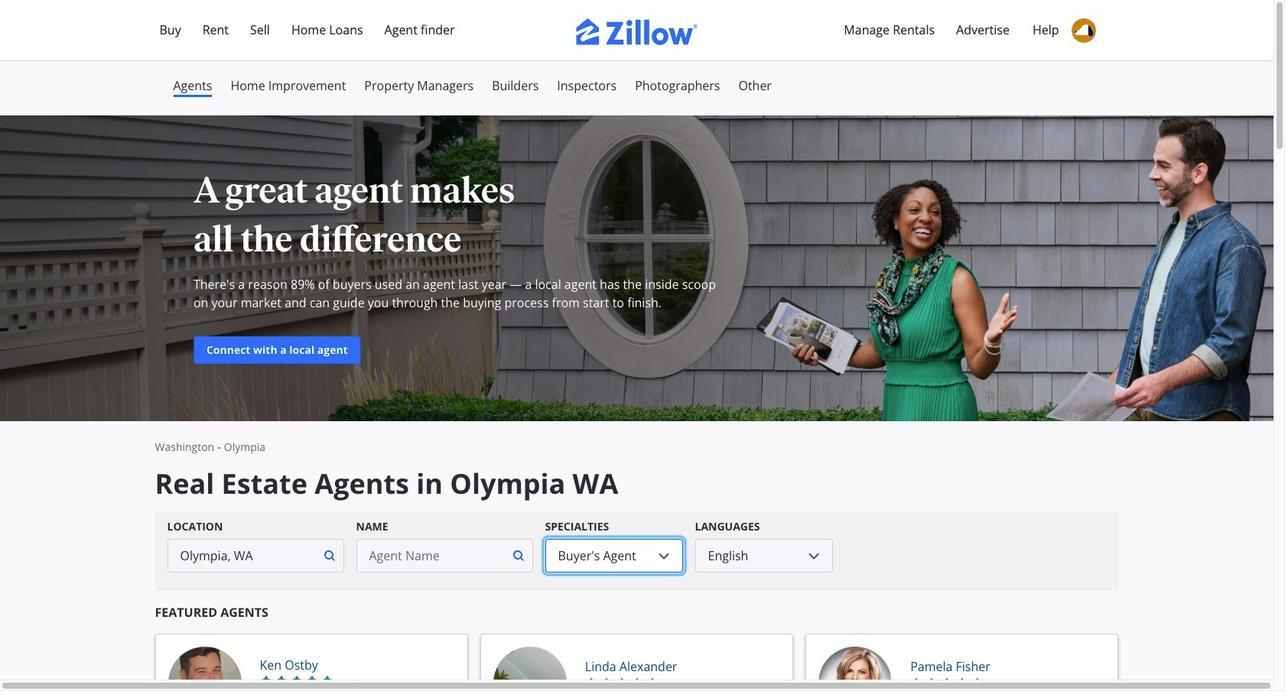 Task type: describe. For each thing, give the bounding box(es) containing it.
zillow logo image
[[576, 18, 698, 45]]

1 horizontal spatial 5.0 out of 5 stars image
[[585, 678, 659, 690]]

Neighborhood/City/Zip text field
[[167, 539, 316, 573]]

2 horizontal spatial 5.0 out of 5 stars image
[[911, 678, 984, 690]]

Agent Name text field
[[356, 539, 505, 573]]

your profile default icon image
[[1071, 18, 1096, 43]]



Task type: locate. For each thing, give the bounding box(es) containing it.
0 horizontal spatial 5.0 out of 5 stars image
[[260, 676, 333, 688]]

professional leaderboards links element
[[155, 77, 1119, 116]]

main navigation
[[0, 0, 1274, 61]]

None search field
[[155, 511, 1119, 591]]

5.0 out of 5 stars image
[[260, 676, 333, 688], [585, 678, 659, 690], [911, 678, 984, 690]]



Task type: vqa. For each thing, say whether or not it's contained in the screenshot.
filters element
no



